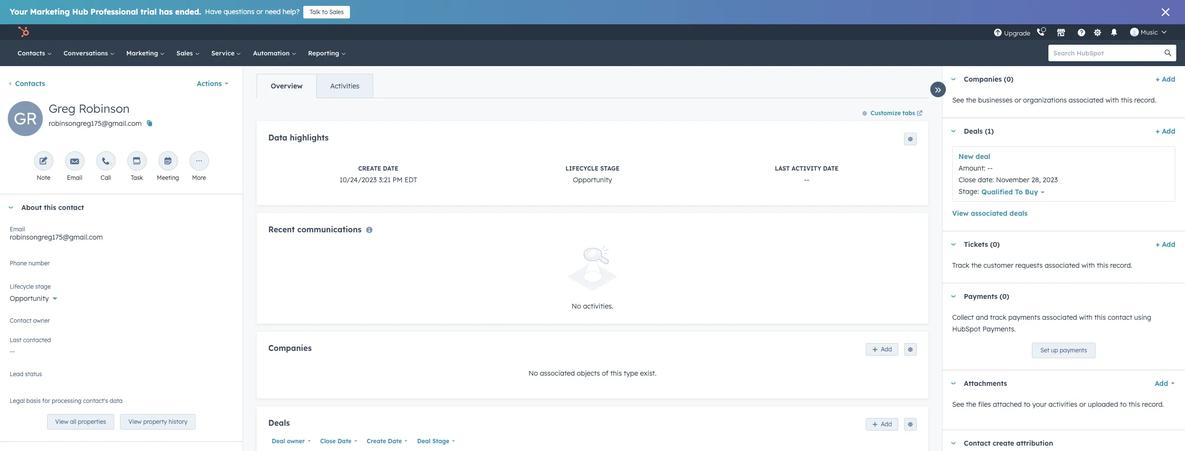 Task type: describe. For each thing, give the bounding box(es) containing it.
about
[[21, 203, 42, 212]]

date for close date
[[338, 437, 352, 445]]

email robinsongreg175@gmail.com
[[10, 226, 103, 242]]

date:
[[978, 176, 994, 184]]

ended.
[[175, 7, 201, 17]]

add button for deals
[[866, 418, 899, 431]]

hubspot
[[953, 325, 981, 334]]

notifications image
[[1110, 29, 1119, 37]]

create date
[[367, 437, 402, 445]]

opportunity inside 'popup button'
[[10, 294, 49, 303]]

more image
[[195, 157, 204, 166]]

caret image for about this contact
[[8, 206, 14, 209]]

need
[[265, 7, 281, 16]]

menu containing music
[[993, 24, 1174, 40]]

hubspot link
[[12, 26, 36, 38]]

2 horizontal spatial to
[[1121, 400, 1127, 409]]

and
[[976, 313, 989, 322]]

companies (0)
[[964, 75, 1014, 84]]

caret image for payments (0)
[[951, 295, 956, 298]]

deal stage button
[[414, 435, 458, 448]]

amount:
[[959, 164, 986, 173]]

conversations
[[64, 49, 110, 57]]

contact's
[[83, 397, 108, 405]]

see for see the businesses or organizations associated with this record.
[[953, 96, 964, 105]]

email for email
[[67, 174, 82, 181]]

november
[[996, 176, 1030, 184]]

close inside 'amount: -- close date: november 28, 2023'
[[959, 176, 976, 184]]

Last contacted text field
[[10, 342, 233, 358]]

last contacted
[[10, 336, 51, 344]]

1 horizontal spatial payments
[[1060, 347, 1088, 354]]

view associated deals link
[[953, 208, 1028, 219]]

1 horizontal spatial or
[[1015, 96, 1022, 105]]

meeting
[[157, 174, 179, 181]]

contact for contact create attribution
[[964, 439, 991, 448]]

lifecycle for lifecycle stage opportunity
[[566, 165, 599, 172]]

marketing link
[[121, 40, 171, 66]]

automation
[[253, 49, 292, 57]]

activities
[[330, 82, 360, 90]]

collect and track payments associated with this contact using hubspot payments.
[[953, 313, 1152, 334]]

0 vertical spatial marketing
[[30, 7, 70, 17]]

help image
[[1077, 29, 1086, 37]]

objects
[[577, 369, 600, 378]]

1 vertical spatial robinsongreg175@gmail.com
[[10, 233, 103, 242]]

service link
[[206, 40, 247, 66]]

overview
[[271, 82, 303, 90]]

1 horizontal spatial to
[[1024, 400, 1031, 409]]

about this contact button
[[0, 195, 233, 221]]

associated inside the collect and track payments associated with this contact using hubspot payments.
[[1043, 313, 1078, 322]]

(1)
[[985, 127, 994, 136]]

tickets (0)
[[964, 240, 1000, 249]]

+ for see the businesses or organizations associated with this record.
[[1156, 75, 1160, 84]]

calling icon image
[[1037, 28, 1045, 37]]

0 vertical spatial contacts
[[18, 49, 47, 57]]

exist.
[[640, 369, 657, 378]]

hub
[[72, 7, 88, 17]]

for
[[42, 397, 50, 405]]

to inside button
[[322, 8, 328, 16]]

navigation containing overview
[[257, 74, 374, 98]]

create date 10/24/2023 3:21 pm edt
[[340, 165, 417, 184]]

view all properties link
[[47, 414, 114, 430]]

no associated objects of this type exist.
[[529, 369, 657, 378]]

lifecycle for lifecycle stage
[[10, 283, 34, 290]]

view property history link
[[120, 414, 196, 430]]

professional
[[91, 7, 138, 17]]

talk to sales
[[310, 8, 344, 16]]

2 vertical spatial record.
[[1142, 400, 1165, 409]]

legal
[[10, 397, 25, 405]]

associated down qualified
[[971, 209, 1008, 218]]

greg robinson image
[[1130, 28, 1139, 36]]

more
[[192, 174, 206, 181]]

marketplaces image
[[1057, 29, 1066, 37]]

+ add button for track the customer requests associated with this record.
[[1156, 239, 1176, 250]]

customize tabs link
[[858, 106, 929, 121]]

no for no activities.
[[572, 302, 581, 310]]

associated down tickets (0) dropdown button
[[1045, 261, 1080, 270]]

contact create attribution
[[964, 439, 1054, 448]]

0 vertical spatial contacts link
[[12, 40, 58, 66]]

settings image
[[1094, 28, 1103, 37]]

set up payments
[[1041, 347, 1088, 354]]

notifications button
[[1106, 24, 1123, 40]]

lifecycle stage
[[10, 283, 51, 290]]

view for view all properties
[[55, 418, 68, 426]]

close date button
[[317, 435, 360, 448]]

track
[[953, 261, 970, 270]]

last for last activity date --
[[775, 165, 790, 172]]

deal for deal stage
[[417, 437, 431, 445]]

caret image for deals (1)
[[951, 130, 956, 133]]

task
[[131, 174, 143, 181]]

up
[[1051, 347, 1059, 354]]

communications
[[297, 225, 362, 235]]

caret image for contact create attribution
[[951, 442, 956, 445]]

sales inside talk to sales button
[[329, 8, 344, 16]]

stage:
[[959, 187, 979, 196]]

create for create date 10/24/2023 3:21 pm edt
[[358, 165, 381, 172]]

contacted
[[23, 336, 51, 344]]

last for last contacted
[[10, 336, 21, 344]]

status
[[25, 371, 42, 378]]

the for files
[[966, 400, 977, 409]]

no owner button
[[10, 316, 233, 332]]

contact create attribution button
[[943, 430, 1176, 451]]

add inside popup button
[[1155, 379, 1169, 388]]

talk to sales button
[[304, 6, 350, 18]]

help?
[[283, 7, 300, 16]]

payments (0) button
[[943, 283, 1172, 310]]

lead
[[10, 371, 23, 378]]

track
[[990, 313, 1007, 322]]

opportunity button
[[10, 289, 233, 305]]

actions button
[[191, 74, 235, 93]]

buy
[[1025, 188, 1038, 197]]

no activities. alert
[[268, 246, 917, 312]]

1 vertical spatial contacts link
[[8, 79, 45, 88]]

data highlights
[[268, 133, 329, 142]]

organizations
[[1024, 96, 1067, 105]]

contact for contact owner no owner
[[10, 317, 32, 324]]

2 vertical spatial or
[[1080, 400, 1086, 409]]

create for create date
[[367, 437, 386, 445]]

set up payments link
[[1033, 343, 1096, 358]]

payments
[[964, 292, 998, 301]]

note
[[37, 174, 50, 181]]

the for businesses
[[966, 96, 977, 105]]

settings link
[[1092, 27, 1104, 37]]

recent communications
[[268, 225, 362, 235]]

set
[[1041, 347, 1050, 354]]

using
[[1135, 313, 1152, 322]]

3:21
[[379, 176, 391, 184]]

your marketing hub professional trial has ended. have questions or need help?
[[10, 7, 300, 17]]

opportunity inside lifecycle stage opportunity
[[573, 176, 612, 184]]

reporting link
[[302, 40, 352, 66]]

see the files attached to your activities or uploaded to this record.
[[953, 400, 1165, 409]]

customer
[[984, 261, 1014, 270]]

contact inside dropdown button
[[58, 203, 84, 212]]



Task type: locate. For each thing, give the bounding box(es) containing it.
upgrade image
[[994, 28, 1003, 37]]

hubspot image
[[18, 26, 29, 38]]

1 vertical spatial marketing
[[126, 49, 160, 57]]

1 deal from the left
[[272, 437, 285, 445]]

lifecycle
[[566, 165, 599, 172], [10, 283, 34, 290]]

email
[[67, 174, 82, 181], [10, 226, 25, 233]]

10/24/2023
[[340, 176, 377, 184]]

2 + add button from the top
[[1156, 125, 1176, 137]]

1 vertical spatial with
[[1082, 261, 1095, 270]]

calling icon button
[[1033, 26, 1049, 38]]

deal owner button
[[268, 435, 313, 448]]

1 vertical spatial contact
[[1108, 313, 1133, 322]]

of
[[602, 369, 609, 378]]

1 vertical spatial record.
[[1111, 261, 1133, 270]]

menu
[[993, 24, 1174, 40]]

view left all
[[55, 418, 68, 426]]

activities button
[[316, 74, 373, 98]]

sales left service
[[177, 49, 195, 57]]

0 horizontal spatial contact
[[58, 203, 84, 212]]

navigation
[[257, 74, 374, 98]]

to left your
[[1024, 400, 1031, 409]]

about this contact
[[21, 203, 84, 212]]

type
[[624, 369, 638, 378]]

caret image inside about this contact dropdown button
[[8, 206, 14, 209]]

deals for deals (1)
[[964, 127, 983, 136]]

search image
[[1165, 50, 1172, 56]]

2 vertical spatial (0)
[[1000, 292, 1010, 301]]

3 + from the top
[[1156, 240, 1160, 249]]

0 horizontal spatial marketing
[[30, 7, 70, 17]]

with inside the collect and track payments associated with this contact using hubspot payments.
[[1080, 313, 1093, 322]]

activities.
[[583, 302, 614, 310]]

3 + add from the top
[[1156, 240, 1176, 249]]

3 + add button from the top
[[1156, 239, 1176, 250]]

2 + from the top
[[1156, 127, 1160, 136]]

1 horizontal spatial no
[[529, 369, 538, 378]]

marketing left hub
[[30, 7, 70, 17]]

your
[[1033, 400, 1047, 409]]

2 vertical spatial caret image
[[951, 295, 956, 298]]

deal stage
[[417, 437, 450, 445]]

create right close date popup button
[[367, 437, 386, 445]]

companies for companies
[[268, 343, 312, 353]]

stage inside lifecycle stage opportunity
[[600, 165, 620, 172]]

deal for deal owner
[[272, 437, 285, 445]]

1 horizontal spatial companies
[[964, 75, 1002, 84]]

associated left objects at the bottom
[[540, 369, 575, 378]]

1 vertical spatial last
[[10, 336, 21, 344]]

companies inside dropdown button
[[964, 75, 1002, 84]]

0 vertical spatial with
[[1106, 96, 1119, 105]]

deals inside dropdown button
[[964, 127, 983, 136]]

greg robinson
[[49, 101, 130, 116]]

companies
[[964, 75, 1002, 84], [268, 343, 312, 353]]

questions
[[224, 7, 255, 16]]

caret image for attachments
[[951, 382, 956, 385]]

1 vertical spatial email
[[10, 226, 25, 233]]

3 caret image from the top
[[951, 382, 956, 385]]

0 vertical spatial +
[[1156, 75, 1160, 84]]

owner left "close date"
[[287, 437, 305, 445]]

1 + from the top
[[1156, 75, 1160, 84]]

payments right track
[[1009, 313, 1041, 322]]

caret image
[[951, 130, 956, 133], [8, 206, 14, 209], [951, 295, 956, 298]]

deals for deals
[[268, 418, 290, 428]]

close up 'stage:'
[[959, 176, 976, 184]]

view for view associated deals
[[953, 209, 969, 218]]

0 vertical spatial create
[[358, 165, 381, 172]]

1 see from the top
[[953, 96, 964, 105]]

deal
[[272, 437, 285, 445], [417, 437, 431, 445]]

email down the "about"
[[10, 226, 25, 233]]

close
[[959, 176, 976, 184], [320, 437, 336, 445]]

view for view property history
[[128, 418, 142, 426]]

sales inside sales link
[[177, 49, 195, 57]]

2 vertical spatial with
[[1080, 313, 1093, 322]]

stage for deal stage
[[432, 437, 450, 445]]

Phone number text field
[[10, 258, 233, 278]]

caret image inside companies (0) dropdown button
[[951, 78, 956, 80]]

1 vertical spatial the
[[972, 261, 982, 270]]

properties
[[78, 418, 106, 426]]

0 vertical spatial stage
[[600, 165, 620, 172]]

deals (1)
[[964, 127, 994, 136]]

1 vertical spatial deals
[[268, 418, 290, 428]]

to
[[1015, 188, 1023, 197]]

the left 'files'
[[966, 400, 977, 409]]

add button
[[1149, 374, 1176, 393]]

no inside contact owner no owner
[[10, 321, 19, 330]]

0 vertical spatial + add
[[1156, 75, 1176, 84]]

see
[[953, 96, 964, 105], [953, 400, 964, 409]]

associated down payments (0) dropdown button
[[1043, 313, 1078, 322]]

caret image for companies (0)
[[951, 78, 956, 80]]

contact inside contact owner no owner
[[10, 317, 32, 324]]

marketing down trial
[[126, 49, 160, 57]]

to right uploaded
[[1121, 400, 1127, 409]]

sales
[[329, 8, 344, 16], [177, 49, 195, 57]]

close inside close date popup button
[[320, 437, 336, 445]]

1 vertical spatial +
[[1156, 127, 1160, 136]]

view down 'stage:'
[[953, 209, 969, 218]]

attached
[[993, 400, 1022, 409]]

attribution
[[1017, 439, 1054, 448]]

tickets (0) button
[[943, 231, 1152, 258]]

lifecycle inside lifecycle stage opportunity
[[566, 165, 599, 172]]

0 vertical spatial robinsongreg175@gmail.com
[[49, 119, 142, 128]]

1 horizontal spatial opportunity
[[573, 176, 612, 184]]

4 caret image from the top
[[951, 442, 956, 445]]

caret image inside payments (0) dropdown button
[[951, 295, 956, 298]]

date up 3:21
[[383, 165, 399, 172]]

owner for contact owner no owner
[[33, 317, 50, 324]]

1 vertical spatial or
[[1015, 96, 1022, 105]]

contact inside contact create attribution 'dropdown button'
[[964, 439, 991, 448]]

(0) inside payments (0) dropdown button
[[1000, 292, 1010, 301]]

caret image inside tickets (0) dropdown button
[[951, 243, 956, 246]]

1 + add button from the top
[[1156, 73, 1176, 85]]

caret image left the "about"
[[8, 206, 14, 209]]

0 vertical spatial + add button
[[1156, 73, 1176, 85]]

1 vertical spatial stage
[[432, 437, 450, 445]]

1 vertical spatial see
[[953, 400, 964, 409]]

date for create date
[[388, 437, 402, 445]]

0 vertical spatial add button
[[866, 343, 899, 356]]

2 vertical spatial no
[[529, 369, 538, 378]]

+
[[1156, 75, 1160, 84], [1156, 127, 1160, 136], [1156, 240, 1160, 249]]

0 horizontal spatial companies
[[268, 343, 312, 353]]

1 + add from the top
[[1156, 75, 1176, 84]]

phone
[[10, 260, 27, 267]]

2 add button from the top
[[866, 418, 899, 431]]

contact up last contacted
[[10, 317, 32, 324]]

owner up last contacted
[[21, 321, 41, 330]]

1 vertical spatial sales
[[177, 49, 195, 57]]

(0) up businesses
[[1004, 75, 1014, 84]]

0 vertical spatial contact
[[10, 317, 32, 324]]

date for create date 10/24/2023 3:21 pm edt
[[383, 165, 399, 172]]

caret image up collect at the right of page
[[951, 295, 956, 298]]

1 add button from the top
[[866, 343, 899, 356]]

call
[[101, 174, 111, 181]]

0 vertical spatial companies
[[964, 75, 1002, 84]]

attachments
[[964, 379, 1008, 388]]

0 horizontal spatial last
[[10, 336, 21, 344]]

0 vertical spatial last
[[775, 165, 790, 172]]

0 horizontal spatial view
[[55, 418, 68, 426]]

1 horizontal spatial email
[[67, 174, 82, 181]]

or right the activities
[[1080, 400, 1086, 409]]

close date
[[320, 437, 352, 445]]

deals left (1)
[[964, 127, 983, 136]]

1 horizontal spatial contact
[[1108, 313, 1133, 322]]

the left businesses
[[966, 96, 977, 105]]

1 horizontal spatial marketing
[[126, 49, 160, 57]]

deal
[[976, 152, 991, 161]]

deals up deal owner on the left of the page
[[268, 418, 290, 428]]

caret image inside the 'deals (1)' dropdown button
[[951, 130, 956, 133]]

0 vertical spatial record.
[[1135, 96, 1157, 105]]

0 vertical spatial email
[[67, 174, 82, 181]]

0 vertical spatial or
[[256, 7, 263, 16]]

associated right the organizations at right top
[[1069, 96, 1104, 105]]

date
[[383, 165, 399, 172], [823, 165, 839, 172], [338, 437, 352, 445], [388, 437, 402, 445]]

stage
[[35, 283, 51, 290]]

your
[[10, 7, 28, 17]]

2 see from the top
[[953, 400, 964, 409]]

0 horizontal spatial or
[[256, 7, 263, 16]]

owner for deal owner
[[287, 437, 305, 445]]

add
[[1162, 75, 1176, 84], [1162, 127, 1176, 136], [1162, 240, 1176, 249], [881, 346, 892, 353], [1155, 379, 1169, 388], [881, 421, 892, 428]]

date right activity
[[823, 165, 839, 172]]

last left activity
[[775, 165, 790, 172]]

this inside the collect and track payments associated with this contact using hubspot payments.
[[1095, 313, 1106, 322]]

1 vertical spatial caret image
[[8, 206, 14, 209]]

see left 'files'
[[953, 400, 964, 409]]

or
[[256, 7, 263, 16], [1015, 96, 1022, 105], [1080, 400, 1086, 409]]

deals (1) button
[[943, 118, 1152, 144]]

caret image
[[951, 78, 956, 80], [951, 243, 956, 246], [951, 382, 956, 385], [951, 442, 956, 445]]

this inside dropdown button
[[44, 203, 56, 212]]

with down payments (0) dropdown button
[[1080, 313, 1093, 322]]

amount: -- close date: november 28, 2023
[[959, 164, 1058, 184]]

(0) for tickets (0)
[[991, 240, 1000, 249]]

files
[[978, 400, 991, 409]]

highlights
[[290, 133, 329, 142]]

1 vertical spatial companies
[[268, 343, 312, 353]]

1 horizontal spatial sales
[[329, 8, 344, 16]]

reporting
[[308, 49, 341, 57]]

to right talk
[[322, 8, 328, 16]]

email for email robinsongreg175@gmail.com
[[10, 226, 25, 233]]

create
[[993, 439, 1015, 448]]

create inside popup button
[[367, 437, 386, 445]]

0 vertical spatial (0)
[[1004, 75, 1014, 84]]

the right track
[[972, 261, 982, 270]]

date inside create date 10/24/2023 3:21 pm edt
[[383, 165, 399, 172]]

2 vertical spatial the
[[966, 400, 977, 409]]

(0) inside companies (0) dropdown button
[[1004, 75, 1014, 84]]

stage
[[600, 165, 620, 172], [432, 437, 450, 445]]

or inside your marketing hub professional trial has ended. have questions or need help?
[[256, 7, 263, 16]]

-
[[988, 164, 990, 173], [990, 164, 993, 173], [804, 176, 807, 184], [807, 176, 810, 184]]

owner inside popup button
[[287, 437, 305, 445]]

close image
[[1162, 8, 1170, 16]]

1 vertical spatial opportunity
[[10, 294, 49, 303]]

1 vertical spatial create
[[367, 437, 386, 445]]

0 vertical spatial caret image
[[951, 130, 956, 133]]

or left need at the top left
[[256, 7, 263, 16]]

1 vertical spatial no
[[10, 321, 19, 330]]

0 vertical spatial contact
[[58, 203, 84, 212]]

+ add button for see the businesses or organizations associated with this record.
[[1156, 73, 1176, 85]]

no for no associated objects of this type exist.
[[529, 369, 538, 378]]

contact left create
[[964, 439, 991, 448]]

with for contact
[[1080, 313, 1093, 322]]

2 caret image from the top
[[951, 243, 956, 246]]

requests
[[1016, 261, 1043, 270]]

have
[[205, 7, 222, 16]]

with
[[1106, 96, 1119, 105], [1082, 261, 1095, 270], [1080, 313, 1093, 322]]

sales right talk
[[329, 8, 344, 16]]

date inside the last activity date --
[[823, 165, 839, 172]]

see for see the files attached to your activities or uploaded to this record.
[[953, 400, 964, 409]]

1 horizontal spatial close
[[959, 176, 976, 184]]

qualified
[[982, 188, 1013, 197]]

1 vertical spatial contacts
[[15, 79, 45, 88]]

0 vertical spatial deals
[[964, 127, 983, 136]]

deals
[[964, 127, 983, 136], [268, 418, 290, 428]]

0 horizontal spatial lifecycle
[[10, 283, 34, 290]]

caret image left deals (1)
[[951, 130, 956, 133]]

0 vertical spatial close
[[959, 176, 976, 184]]

no inside no activities. alert
[[572, 302, 581, 310]]

1 horizontal spatial lifecycle
[[566, 165, 599, 172]]

view all properties
[[55, 418, 106, 426]]

0 vertical spatial see
[[953, 96, 964, 105]]

0 horizontal spatial close
[[320, 437, 336, 445]]

2 horizontal spatial view
[[953, 209, 969, 218]]

0 horizontal spatial opportunity
[[10, 294, 49, 303]]

Search HubSpot search field
[[1049, 45, 1168, 61]]

caret image for tickets (0)
[[951, 243, 956, 246]]

1 horizontal spatial last
[[775, 165, 790, 172]]

stage inside popup button
[[432, 437, 450, 445]]

add button for companies
[[866, 343, 899, 356]]

stage for lifecycle stage opportunity
[[600, 165, 620, 172]]

conversations link
[[58, 40, 121, 66]]

create up 10/24/2023
[[358, 165, 381, 172]]

0 vertical spatial opportunity
[[573, 176, 612, 184]]

0 horizontal spatial contact
[[10, 317, 32, 324]]

record.
[[1135, 96, 1157, 105], [1111, 261, 1133, 270], [1142, 400, 1165, 409]]

0 horizontal spatial stage
[[432, 437, 450, 445]]

upgrade
[[1005, 29, 1031, 37]]

(0) for payments (0)
[[1000, 292, 1010, 301]]

the for customer
[[972, 261, 982, 270]]

2 vertical spatial + add button
[[1156, 239, 1176, 250]]

email down email image
[[67, 174, 82, 181]]

contact left using
[[1108, 313, 1133, 322]]

2 horizontal spatial or
[[1080, 400, 1086, 409]]

basis
[[26, 397, 41, 405]]

1 vertical spatial lifecycle
[[10, 283, 34, 290]]

service
[[211, 49, 237, 57]]

0 vertical spatial no
[[572, 302, 581, 310]]

caret image inside the attachments dropdown button
[[951, 382, 956, 385]]

close right deal owner popup button at bottom
[[320, 437, 336, 445]]

tabs
[[903, 109, 916, 117]]

2 horizontal spatial no
[[572, 302, 581, 310]]

date left create date
[[338, 437, 352, 445]]

actions
[[197, 79, 222, 88]]

2 vertical spatial +
[[1156, 240, 1160, 249]]

payments inside the collect and track payments associated with this contact using hubspot payments.
[[1009, 313, 1041, 322]]

companies (0) button
[[943, 66, 1152, 92]]

track the customer requests associated with this record.
[[953, 261, 1133, 270]]

2 vertical spatial + add
[[1156, 240, 1176, 249]]

last activity date --
[[775, 165, 839, 184]]

(0) inside tickets (0) dropdown button
[[991, 240, 1000, 249]]

1 vertical spatial close
[[320, 437, 336, 445]]

0 horizontal spatial deals
[[268, 418, 290, 428]]

(0) right the tickets
[[991, 240, 1000, 249]]

(0)
[[1004, 75, 1014, 84], [991, 240, 1000, 249], [1000, 292, 1010, 301]]

with up payments (0) dropdown button
[[1082, 261, 1095, 270]]

customize tabs
[[871, 109, 916, 117]]

robinsongreg175@gmail.com down about this contact
[[10, 233, 103, 242]]

0 horizontal spatial sales
[[177, 49, 195, 57]]

2 + add from the top
[[1156, 127, 1176, 136]]

0 horizontal spatial no
[[10, 321, 19, 330]]

history
[[169, 418, 187, 426]]

last left the contacted
[[10, 336, 21, 344]]

or right businesses
[[1015, 96, 1022, 105]]

0 vertical spatial payments
[[1009, 313, 1041, 322]]

1 horizontal spatial deal
[[417, 437, 431, 445]]

1 vertical spatial + add button
[[1156, 125, 1176, 137]]

contact inside the collect and track payments associated with this contact using hubspot payments.
[[1108, 313, 1133, 322]]

caret image inside contact create attribution 'dropdown button'
[[951, 442, 956, 445]]

note image
[[39, 157, 48, 166]]

email inside email robinsongreg175@gmail.com
[[10, 226, 25, 233]]

marketplaces button
[[1051, 24, 1072, 40]]

phone number
[[10, 260, 50, 267]]

0 vertical spatial sales
[[329, 8, 344, 16]]

robinsongreg175@gmail.com down the 'greg robinson'
[[49, 119, 142, 128]]

last inside the last activity date --
[[775, 165, 790, 172]]

+ add for track the customer requests associated with this record.
[[1156, 240, 1176, 249]]

with down the search hubspot search box
[[1106, 96, 1119, 105]]

0 horizontal spatial payments
[[1009, 313, 1041, 322]]

recent
[[268, 225, 295, 235]]

add button
[[866, 343, 899, 356], [866, 418, 899, 431]]

0 vertical spatial the
[[966, 96, 977, 105]]

task image
[[133, 157, 141, 166]]

sales link
[[171, 40, 206, 66]]

with for record.
[[1082, 261, 1095, 270]]

new
[[959, 152, 974, 161]]

1 vertical spatial contact
[[964, 439, 991, 448]]

number
[[29, 260, 50, 267]]

+ add for see the businesses or organizations associated with this record.
[[1156, 75, 1176, 84]]

associated
[[1069, 96, 1104, 105], [971, 209, 1008, 218], [1045, 261, 1080, 270], [1043, 313, 1078, 322], [540, 369, 575, 378]]

(0) up track
[[1000, 292, 1010, 301]]

(0) for companies (0)
[[1004, 75, 1014, 84]]

1 vertical spatial add button
[[866, 418, 899, 431]]

meeting image
[[164, 157, 172, 166]]

create inside create date 10/24/2023 3:21 pm edt
[[358, 165, 381, 172]]

call image
[[101, 157, 110, 166]]

1 horizontal spatial view
[[128, 418, 142, 426]]

email image
[[70, 157, 79, 166]]

contact up email robinsongreg175@gmail.com
[[58, 203, 84, 212]]

view left property
[[128, 418, 142, 426]]

0 vertical spatial lifecycle
[[566, 165, 599, 172]]

qualified to buy
[[982, 188, 1038, 197]]

1 caret image from the top
[[951, 78, 956, 80]]

owner up the contacted
[[33, 317, 50, 324]]

date left 'deal stage'
[[388, 437, 402, 445]]

see down companies (0)
[[953, 96, 964, 105]]

payments right up
[[1060, 347, 1088, 354]]

1 horizontal spatial stage
[[600, 165, 620, 172]]

companies for companies (0)
[[964, 75, 1002, 84]]

1 vertical spatial payments
[[1060, 347, 1088, 354]]

+ for track the customer requests associated with this record.
[[1156, 240, 1160, 249]]

2 deal from the left
[[417, 437, 431, 445]]

deal owner
[[272, 437, 305, 445]]



Task type: vqa. For each thing, say whether or not it's contained in the screenshot.
the middle OR
yes



